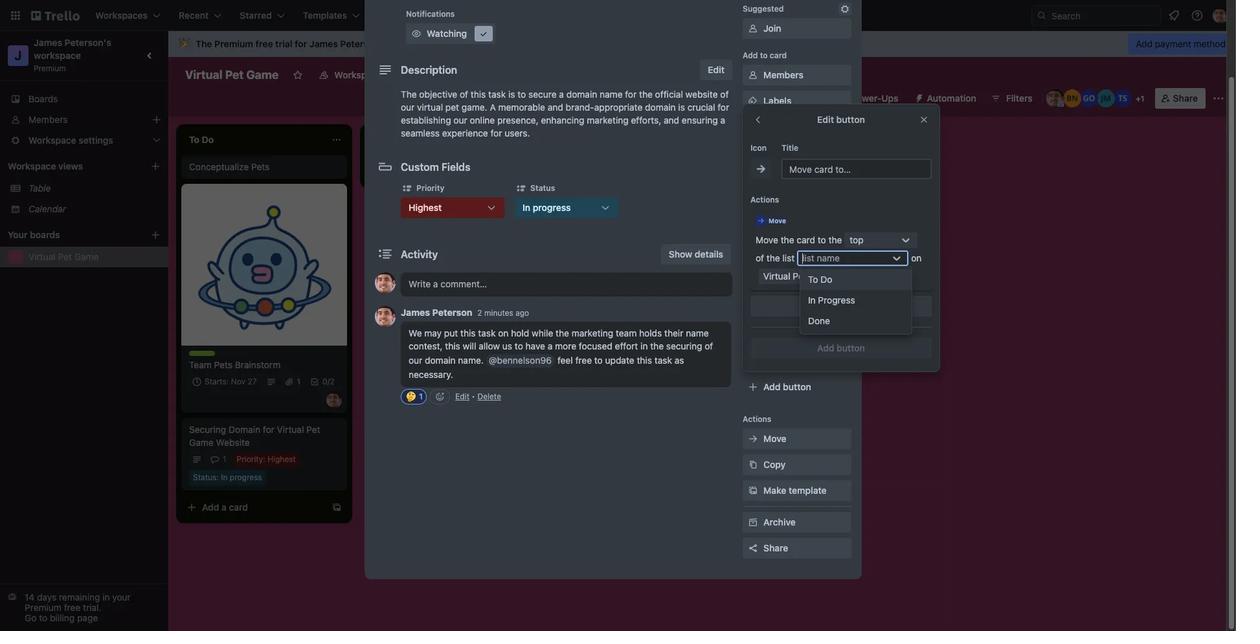 Task type: describe. For each thing, give the bounding box(es) containing it.
attachment
[[764, 173, 814, 184]]

add payment method
[[1137, 38, 1227, 49]]

the inside "the objective of this task is to secure a domain name for the official website of our virtual pet game. a memorable and brand-appropriate domain is crucial for establishing our online presence, enhancing marketing efforts, and ensuring a seamless experience for users."
[[640, 89, 653, 100]]

tara schultz (taraschultz7) image
[[1114, 89, 1132, 108]]

1 left add reaction image
[[419, 392, 423, 402]]

this inside feel free to update this task as necessary.
[[637, 355, 653, 366]]

0
[[323, 377, 328, 387]]

us
[[503, 341, 513, 352]]

1 right "tara schultz (taraschultz7)" image
[[1142, 94, 1145, 104]]

their
[[665, 328, 684, 339]]

calendar
[[29, 203, 66, 214]]

seamless
[[401, 128, 440, 139]]

domain inside we may put this task on hold while the marketing team holds their name contest, this will allow us to have a more focused effort in the securing of our domain name.
[[425, 355, 456, 366]]

team pets brainstorm link
[[189, 359, 340, 372]]

1 vertical spatial add button button
[[743, 377, 852, 398]]

2 vertical spatial virtual pet game
[[764, 271, 834, 282]]

1 vertical spatial button
[[837, 343, 866, 354]]

of inside we may put this task on hold while the marketing team holds their name contest, this will allow us to have a more focused effort in the securing of our domain name.
[[705, 341, 714, 352]]

priority : highest
[[237, 455, 296, 465]]

fields inside custom fields button
[[800, 251, 825, 262]]

edit button
[[701, 60, 733, 80]]

securing
[[667, 341, 703, 352]]

workspace for workspace views
[[8, 161, 56, 172]]

on inside we may put this task on hold while the marketing team holds their name contest, this will allow us to have a more focused effort in the securing of our domain name.
[[498, 328, 509, 339]]

a right secure
[[559, 89, 564, 100]]

pet
[[446, 102, 459, 113]]

1 vertical spatial progress
[[230, 473, 262, 483]]

checklist
[[764, 121, 804, 132]]

the inside banner
[[196, 38, 212, 49]]

update
[[606, 355, 635, 366]]

activity
[[401, 249, 438, 260]]

card down the seamless
[[413, 167, 432, 178]]

show menu image
[[1213, 92, 1226, 105]]

this up the will
[[461, 328, 476, 339]]

edit link
[[456, 392, 470, 402]]

edit • delete
[[456, 392, 502, 402]]

2 horizontal spatial domain
[[645, 102, 676, 113]]

the up custom fields button
[[781, 235, 795, 246]]

0 vertical spatial add a card
[[386, 167, 432, 178]]

banner containing 🎉
[[168, 31, 1237, 57]]

task inside feel free to update this task as necessary.
[[655, 355, 673, 366]]

a down status : in progress
[[222, 502, 227, 513]]

premium inside james peterson's workspace premium
[[34, 64, 66, 73]]

1 horizontal spatial members link
[[743, 65, 852, 86]]

of up game.
[[460, 89, 469, 100]]

attachment button
[[743, 168, 852, 189]]

create button
[[376, 5, 420, 26]]

the down the cover at top right
[[767, 253, 781, 264]]

1 horizontal spatial domain
[[567, 89, 598, 100]]

may
[[425, 328, 442, 339]]

name inside we may put this task on hold while the marketing team holds their name contest, this will allow us to have a more focused effort in the securing of our domain name.
[[686, 328, 709, 339]]

🎉 the premium free trial for james peterson's workspace ends in 14 days.
[[179, 38, 514, 49]]

to up list name at the right top
[[818, 235, 827, 246]]

custom inside button
[[764, 251, 797, 262]]

labels
[[764, 95, 792, 106]]

1 horizontal spatial and
[[664, 115, 680, 126]]

workspace visible
[[335, 69, 412, 80]]

0 horizontal spatial automation
[[743, 362, 787, 371]]

move inside move link
[[764, 433, 787, 445]]

show
[[669, 249, 693, 260]]

add button for bottom add button "button"
[[764, 382, 812, 393]]

edit button
[[818, 114, 866, 125]]

0 vertical spatial move
[[769, 217, 787, 225]]

join
[[764, 23, 782, 34]]

2 vertical spatial ups
[[814, 329, 831, 340]]

sm image for archive
[[747, 516, 760, 529]]

0 horizontal spatial ups
[[770, 284, 785, 294]]

focused
[[579, 341, 613, 352]]

archive link
[[743, 513, 852, 533]]

1 vertical spatial actions
[[743, 415, 772, 424]]

1 team from the top
[[189, 351, 209, 361]]

0 vertical spatial 14
[[476, 38, 486, 49]]

google drive inside google drive button
[[760, 93, 815, 104]]

make template
[[764, 485, 827, 496]]

pet inside the board name text box
[[225, 68, 244, 82]]

remaining
[[59, 592, 100, 603]]

1 vertical spatial google drive
[[764, 303, 819, 314]]

1 vertical spatial share button
[[743, 538, 852, 559]]

: for status
[[217, 473, 219, 483]]

a down the seamless
[[406, 167, 411, 178]]

icon
[[751, 143, 767, 153]]

dates button
[[743, 143, 852, 163]]

virtual pet game inside the board name text box
[[185, 68, 279, 82]]

2 team from the top
[[189, 360, 212, 371]]

add board image
[[150, 230, 161, 240]]

jeremy miller (jeremymiller198) image
[[1097, 89, 1116, 108]]

to up map link
[[761, 51, 768, 60]]

+ 1
[[1137, 94, 1145, 104]]

crucial
[[688, 102, 716, 113]]

1 horizontal spatial on
[[912, 253, 922, 264]]

sm image for members
[[747, 69, 760, 82]]

name inside "the objective of this task is to secure a domain name for the official website of our virtual pet game. a memorable and brand-appropriate domain is crucial for establishing our online presence, enhancing marketing efforts, and ensuring a seamless experience for users."
[[600, 89, 623, 100]]

checklist link
[[743, 117, 852, 137]]

1 vertical spatial our
[[454, 115, 468, 126]]

the up more
[[556, 328, 570, 339]]

2 vertical spatial james peterson (jamespeterson93) image
[[327, 393, 342, 408]]

james peterson (jamespeterson93) image inside primary element
[[1214, 8, 1229, 23]]

0 horizontal spatial add a card
[[202, 502, 248, 513]]

delete link
[[478, 392, 502, 402]]

the left top
[[829, 235, 843, 246]]

game down list name at the right top
[[810, 271, 834, 282]]

your boards
[[8, 229, 60, 240]]

show details
[[669, 249, 724, 260]]

free inside banner
[[256, 38, 273, 49]]

Board name text field
[[179, 65, 285, 86]]

power- inside add power-ups link
[[783, 329, 814, 340]]

will
[[463, 341, 477, 352]]

contest,
[[409, 341, 443, 352]]

add inside add power-ups link
[[764, 329, 781, 340]]

filters button
[[987, 88, 1037, 109]]

members for bottom "members" link
[[29, 114, 68, 125]]

virtual inside the securing domain for virtual pet game website
[[277, 424, 304, 435]]

conceptualize pets
[[189, 161, 270, 172]]

timeline link
[[686, 65, 752, 86]]

1 up status : in progress
[[223, 455, 227, 465]]

allow
[[479, 341, 500, 352]]

the down holds
[[651, 341, 664, 352]]

1 vertical spatial members link
[[0, 110, 168, 130]]

team task team pets brainstorm
[[189, 351, 281, 371]]

sm image for checklist
[[747, 121, 760, 133]]

Write a comment text field
[[401, 273, 733, 296]]

sm image up join link
[[839, 3, 852, 16]]

watching
[[427, 28, 467, 39]]

put
[[444, 328, 458, 339]]

copy
[[764, 459, 786, 470]]

minutes
[[485, 308, 514, 318]]

map link
[[754, 65, 803, 86]]

billing
[[50, 613, 75, 624]]

1 horizontal spatial peterson's
[[340, 38, 387, 49]]

for right trial
[[295, 38, 307, 49]]

conceptualize
[[189, 161, 249, 172]]

in for in progress
[[523, 202, 531, 213]]

edit for edit button
[[818, 114, 835, 125]]

+ add action
[[815, 301, 869, 312]]

method
[[1195, 38, 1227, 49]]

0 vertical spatial pets
[[251, 161, 270, 172]]

: for priority
[[263, 455, 266, 465]]

securing
[[189, 424, 226, 435]]

ago
[[516, 308, 530, 318]]

14 inside 14 days remaining in your premium free trial. go to billing page
[[25, 592, 34, 603]]

0 vertical spatial custom fields
[[401, 161, 471, 173]]

premium inside banner
[[215, 38, 253, 49]]

our inside we may put this task on hold while the marketing team holds their name contest, this will allow us to have a more focused effort in the securing of our domain name.
[[409, 355, 423, 366]]

map
[[776, 69, 795, 80]]

0 horizontal spatial james peterson (jamespeterson93) image
[[375, 306, 396, 327]]

virtual pet game link
[[29, 251, 161, 264]]

online
[[470, 115, 495, 126]]

1 horizontal spatial progress
[[533, 202, 571, 213]]

workspace inside banner
[[390, 38, 437, 49]]

power-ups inside button
[[852, 93, 899, 104]]

0 horizontal spatial add a card button
[[181, 498, 327, 518]]

your
[[8, 229, 28, 240]]

add inside add another list button
[[752, 133, 769, 144]]

list name
[[803, 253, 840, 264]]

card down status : in progress
[[229, 502, 248, 513]]

game inside the board name text box
[[246, 68, 279, 82]]

table link
[[29, 182, 161, 195]]

virtual inside the board name text box
[[185, 68, 223, 82]]

establishing
[[401, 115, 451, 126]]

0 vertical spatial add button button
[[751, 338, 932, 359]]

+ for + 1
[[1137, 94, 1142, 104]]

open information menu image
[[1192, 9, 1205, 22]]

sm image right in progress
[[601, 202, 611, 214]]

1 horizontal spatial james peterson (jamespeterson93) image
[[375, 273, 396, 294]]

edit for edit
[[708, 64, 725, 75]]

star or unstar board image
[[293, 70, 303, 80]]

feel free to update this task as necessary.
[[409, 355, 685, 380]]

workspace inside james peterson's workspace premium
[[34, 50, 81, 61]]

move link
[[743, 429, 852, 450]]

timeline
[[708, 69, 744, 80]]

free inside feel free to update this task as necessary.
[[576, 355, 592, 366]]

0 horizontal spatial custom
[[401, 161, 439, 173]]

1 vertical spatial move
[[756, 235, 779, 246]]

brainstorm
[[235, 360, 281, 371]]

website
[[686, 89, 718, 100]]

go to billing page link
[[25, 613, 98, 624]]

conceptualize pets link
[[189, 161, 340, 174]]

0 vertical spatial actions
[[751, 195, 780, 205]]

0 vertical spatial and
[[548, 102, 564, 113]]

0 vertical spatial fields
[[442, 161, 471, 173]]

labels link
[[743, 91, 852, 111]]

in inside we may put this task on hold while the marketing team holds their name contest, this will allow us to have a more focused effort in the securing of our domain name.
[[641, 341, 648, 352]]

power- inside power-ups button
[[852, 93, 882, 104]]

0 horizontal spatial share
[[764, 543, 789, 554]]

0 vertical spatial button
[[837, 114, 866, 125]]

go
[[25, 613, 37, 624]]

join link
[[743, 18, 852, 39]]

effort
[[615, 341, 639, 352]]

2 horizontal spatial name
[[817, 253, 840, 264]]

marketing inside we may put this task on hold while the marketing team holds their name contest, this will allow us to have a more focused effort in the securing of our domain name.
[[572, 328, 614, 339]]

details
[[695, 249, 724, 260]]

1 vertical spatial google
[[764, 303, 794, 314]]

in inside 14 days remaining in your premium free trial. go to billing page
[[103, 592, 110, 603]]

color: bold lime, title: "team task" element
[[189, 351, 229, 361]]

add payment method link
[[1129, 34, 1234, 54]]

0 horizontal spatial is
[[509, 89, 516, 100]]

1 vertical spatial power-ups
[[743, 284, 785, 294]]

free inside 14 days remaining in your premium free trial. go to billing page
[[64, 603, 81, 614]]

custom fields inside custom fields button
[[764, 251, 825, 262]]

0 vertical spatial share
[[1174, 93, 1199, 104]]

cover link
[[743, 220, 852, 241]]

to inside "the objective of this task is to secure a domain name for the official website of our virtual pet game. a memorable and brand-appropriate domain is crucial for establishing our online presence, enhancing marketing efforts, and ensuring a seamless experience for users."
[[518, 89, 526, 100]]

sm image for location
[[747, 198, 760, 211]]

users.
[[505, 128, 530, 139]]



Task type: vqa. For each thing, say whether or not it's contained in the screenshot.
Trello
no



Task type: locate. For each thing, give the bounding box(es) containing it.
add a card down status : in progress
[[202, 502, 248, 513]]

edit inside button
[[708, 64, 725, 75]]

james inside banner
[[310, 38, 338, 49]]

0 horizontal spatial highest
[[268, 455, 296, 465]]

0 vertical spatial the
[[196, 38, 212, 49]]

add reaction image
[[430, 389, 450, 405]]

1 vertical spatial and
[[664, 115, 680, 126]]

0 horizontal spatial on
[[498, 328, 509, 339]]

virtual
[[185, 68, 223, 82], [29, 251, 56, 262], [764, 271, 791, 282], [277, 424, 304, 435]]

sm image up in progress
[[515, 182, 528, 195]]

google drive down map
[[760, 93, 815, 104]]

marketing down appropriate
[[587, 115, 629, 126]]

0 vertical spatial name
[[600, 89, 623, 100]]

board
[[444, 69, 470, 80]]

0 vertical spatial progress
[[533, 202, 571, 213]]

pet
[[225, 68, 244, 82], [58, 251, 72, 262], [793, 271, 807, 282], [307, 424, 320, 435]]

0 vertical spatial is
[[509, 89, 516, 100]]

sm image left 'make' at right bottom
[[747, 485, 760, 498]]

highest down 'securing domain for virtual pet game website' link at the bottom
[[268, 455, 296, 465]]

add to card
[[743, 51, 787, 60]]

priority for priority : highest
[[237, 455, 263, 465]]

create a view image
[[150, 161, 161, 172]]

add button button down done
[[751, 338, 932, 359]]

+ for + add action
[[815, 301, 820, 312]]

2 inside james peterson 2 minutes ago
[[478, 308, 482, 318]]

securing domain for virtual pet game website
[[189, 424, 320, 448]]

workspace down 🎉 the premium free trial for james peterson's workspace ends in 14 days.
[[335, 69, 382, 80]]

fields down the experience
[[442, 161, 471, 173]]

add button
[[818, 343, 866, 354], [764, 382, 812, 393]]

peterson's
[[65, 37, 111, 48], [340, 38, 387, 49]]

is
[[509, 89, 516, 100], [679, 102, 686, 113]]

workspace
[[335, 69, 382, 80], [8, 161, 56, 172]]

2 right 0
[[330, 377, 335, 387]]

sm image up return to previous screen icon
[[747, 95, 760, 108]]

to inside 14 days remaining in your premium free trial. go to billing page
[[39, 613, 47, 624]]

virtual up priority : highest
[[277, 424, 304, 435]]

virtual inside 'link'
[[29, 251, 56, 262]]

james for peterson
[[401, 307, 430, 318]]

1 vertical spatial domain
[[645, 102, 676, 113]]

in inside banner
[[463, 38, 471, 49]]

objective
[[420, 89, 458, 100]]

0 vertical spatial our
[[401, 102, 415, 113]]

this down put
[[445, 341, 461, 352]]

2 vertical spatial edit
[[456, 392, 470, 402]]

pet inside the securing domain for virtual pet game website
[[307, 424, 320, 435]]

0 horizontal spatial pets
[[214, 360, 233, 371]]

: down "website"
[[217, 473, 219, 483]]

brand-
[[566, 102, 595, 113]]

james right j
[[34, 37, 62, 48]]

1 horizontal spatial workspace
[[335, 69, 382, 80]]

this up game.
[[471, 89, 486, 100]]

0 vertical spatial domain
[[567, 89, 598, 100]]

sm image down "icon"
[[755, 163, 768, 176]]

1 vertical spatial members
[[29, 114, 68, 125]]

custom fields down move the card to the
[[764, 251, 825, 262]]

and right "efforts,"
[[664, 115, 680, 126]]

return to previous screen image
[[754, 115, 764, 125]]

status for status
[[531, 183, 555, 193]]

our
[[401, 102, 415, 113], [454, 115, 468, 126], [409, 355, 423, 366]]

presence,
[[498, 115, 539, 126]]

and up enhancing
[[548, 102, 564, 113]]

ups inside button
[[882, 93, 899, 104]]

views
[[58, 161, 83, 172]]

2 for /
[[330, 377, 335, 387]]

2 vertical spatial in
[[221, 473, 228, 483]]

board link
[[422, 65, 478, 86]]

1 horizontal spatial james peterson (jamespeterson93) image
[[1047, 89, 1065, 108]]

google inside button
[[760, 93, 791, 104]]

sm image for automation
[[909, 88, 928, 106]]

1 vertical spatial 2
[[330, 377, 335, 387]]

1 vertical spatial pets
[[214, 360, 233, 371]]

edit up website
[[708, 64, 725, 75]]

0 horizontal spatial power-
[[743, 284, 770, 294]]

team
[[616, 328, 637, 339]]

sm image inside labels 'link'
[[747, 95, 760, 108]]

edit for edit • delete
[[456, 392, 470, 402]]

workspace inside workspace visible button
[[335, 69, 382, 80]]

make template link
[[743, 481, 852, 502]]

sm image left days.
[[478, 27, 491, 40]]

j
[[14, 48, 22, 63]]

james for peterson's
[[34, 37, 62, 48]]

of down the cover at top right
[[756, 253, 765, 264]]

power-ups down of the list
[[743, 284, 785, 294]]

done
[[809, 316, 831, 327]]

list for add another list
[[807, 133, 819, 144]]

0 vertical spatial add a card button
[[365, 162, 511, 183]]

workspace up table
[[8, 161, 56, 172]]

add inside add payment method link
[[1137, 38, 1153, 49]]

members for the rightmost "members" link
[[764, 69, 804, 80]]

search image
[[1037, 10, 1048, 21]]

2 horizontal spatial ups
[[882, 93, 899, 104]]

2 horizontal spatial power-
[[852, 93, 882, 104]]

sm image
[[839, 3, 852, 16], [747, 22, 760, 35], [747, 95, 760, 108], [755, 163, 768, 176], [401, 182, 414, 195], [601, 202, 611, 214]]

sm image inside copy link
[[747, 459, 760, 472]]

for up appropriate
[[626, 89, 637, 100]]

sm image down notifications
[[410, 27, 423, 40]]

to up the memorable
[[518, 89, 526, 100]]

0 vertical spatial edit
[[708, 64, 725, 75]]

days.
[[491, 38, 514, 49]]

feel
[[558, 355, 573, 366]]

Search field
[[1048, 6, 1161, 25]]

0 horizontal spatial james peterson (jamespeterson93) image
[[327, 393, 342, 408]]

google drive
[[760, 93, 815, 104], [764, 303, 819, 314]]

task inside "the objective of this task is to secure a domain name for the official website of our virtual pet game. a memorable and brand-appropriate domain is crucial for establishing our online presence, enhancing marketing efforts, and ensuring a seamless experience for users."
[[489, 89, 506, 100]]

in down holds
[[641, 341, 648, 352]]

virtual pet game
[[185, 68, 279, 82], [29, 251, 99, 262], [764, 271, 834, 282]]

a
[[559, 89, 564, 100], [721, 115, 726, 126], [406, 167, 411, 178], [548, 341, 553, 352], [222, 502, 227, 513]]

task for on
[[478, 328, 496, 339]]

1 horizontal spatial 2
[[478, 308, 482, 318]]

0 horizontal spatial add button
[[764, 382, 812, 393]]

game inside the securing domain for virtual pet game website
[[189, 437, 214, 448]]

create from template… image
[[332, 503, 342, 513]]

close popover image
[[919, 115, 930, 125]]

0 horizontal spatial custom fields
[[401, 161, 471, 173]]

pets inside team task team pets brainstorm
[[214, 360, 233, 371]]

1 horizontal spatial in
[[523, 202, 531, 213]]

progress
[[819, 295, 856, 306]]

holds
[[640, 328, 662, 339]]

share
[[1174, 93, 1199, 104], [764, 543, 789, 554]]

james peterson (jamespeterson93) image
[[1214, 8, 1229, 23], [375, 273, 396, 294], [327, 393, 342, 408]]

sm image inside cover link
[[747, 224, 760, 237]]

edit
[[708, 64, 725, 75], [818, 114, 835, 125], [456, 392, 470, 402]]

free
[[256, 38, 273, 49], [576, 355, 592, 366], [64, 603, 81, 614]]

1 left 0
[[297, 377, 301, 387]]

banner
[[168, 31, 1237, 57]]

to right go
[[39, 613, 47, 624]]

1 vertical spatial on
[[498, 328, 509, 339]]

james peterson 2 minutes ago
[[401, 307, 530, 318]]

james peterson (jamespeterson93) image
[[1047, 89, 1065, 108], [375, 306, 396, 327]]

add a card button
[[365, 162, 511, 183], [181, 498, 327, 518]]

ben nelson (bennelson96) image
[[1064, 89, 1082, 108]]

sm image for copy
[[747, 459, 760, 472]]

google drive up 'add power-ups'
[[764, 303, 819, 314]]

0 notifications image
[[1167, 8, 1183, 23]]

game left star or unstar board image
[[246, 68, 279, 82]]

•
[[472, 392, 476, 402]]

team up starts:
[[189, 360, 212, 371]]

priority down the seamless
[[417, 183, 445, 193]]

for right domain
[[263, 424, 275, 435]]

automation down add power-ups link
[[743, 362, 787, 371]]

watching button
[[406, 23, 496, 44]]

domain down official
[[645, 102, 676, 113]]

add button for add button "button" to the top
[[818, 343, 866, 354]]

location
[[764, 199, 801, 210]]

sm image for make template
[[747, 485, 760, 498]]

a right ensuring
[[721, 115, 726, 126]]

experience
[[442, 128, 488, 139]]

0 vertical spatial james peterson (jamespeterson93) image
[[1047, 89, 1065, 108]]

0 vertical spatial ups
[[882, 93, 899, 104]]

list for of the list
[[783, 253, 795, 264]]

move up copy
[[764, 433, 787, 445]]

1 vertical spatial james peterson (jamespeterson93) image
[[375, 273, 396, 294]]

status for status : in progress
[[193, 473, 217, 483]]

0 / 2
[[323, 377, 335, 387]]

workspace for workspace visible
[[335, 69, 382, 80]]

card up map link
[[770, 51, 787, 60]]

domain
[[229, 424, 261, 435]]

status
[[531, 183, 555, 193], [193, 473, 217, 483]]

to
[[761, 51, 768, 60], [518, 89, 526, 100], [818, 235, 827, 246], [515, 341, 523, 352], [595, 355, 603, 366], [39, 613, 47, 624]]

sm image
[[410, 27, 423, 40], [478, 27, 491, 40], [747, 69, 760, 82], [909, 88, 928, 106], [747, 121, 760, 133], [515, 182, 528, 195], [747, 198, 760, 211], [487, 202, 497, 214], [747, 224, 760, 237], [747, 433, 760, 446], [747, 459, 760, 472], [747, 485, 760, 498], [747, 516, 760, 529]]

the inside "the objective of this task is to secure a domain name for the official website of our virtual pet game. a memorable and brand-appropriate domain is crucial for establishing our online presence, enhancing marketing efforts, and ensuring a seamless experience for users."
[[401, 89, 417, 100]]

marketing
[[587, 115, 629, 126], [572, 328, 614, 339]]

a inside we may put this task on hold while the marketing team holds their name contest, this will allow us to have a more focused effort in the securing of our domain name.
[[548, 341, 553, 352]]

automation button
[[909, 88, 985, 109]]

action
[[842, 301, 869, 312]]

to down focused
[[595, 355, 603, 366]]

of
[[460, 89, 469, 100], [721, 89, 729, 100], [756, 253, 765, 264], [705, 341, 714, 352]]

1 horizontal spatial :
[[263, 455, 266, 465]]

add button button up move link
[[743, 377, 852, 398]]

task inside we may put this task on hold while the marketing team holds their name contest, this will allow us to have a more focused effort in the securing of our domain name.
[[478, 328, 496, 339]]

suggested
[[743, 4, 784, 14]]

actions up move link
[[743, 415, 772, 424]]

2 vertical spatial button
[[783, 382, 812, 393]]

add a card button down status : in progress
[[181, 498, 327, 518]]

power-
[[852, 93, 882, 104], [743, 284, 770, 294], [783, 329, 814, 340]]

virtual pet game down your boards with 1 items element
[[29, 251, 99, 262]]

1 vertical spatial free
[[576, 355, 592, 366]]

location link
[[743, 194, 852, 215]]

james inside james peterson's workspace premium
[[34, 37, 62, 48]]

to inside feel free to update this task as necessary.
[[595, 355, 603, 366]]

0 vertical spatial highest
[[409, 202, 442, 213]]

your
[[112, 592, 131, 603]]

ups left automation button
[[882, 93, 899, 104]]

actions
[[751, 195, 780, 205], [743, 415, 772, 424]]

add button down done
[[818, 343, 866, 354]]

our up the experience
[[454, 115, 468, 126]]

1 horizontal spatial +
[[1137, 94, 1142, 104]]

notifications
[[406, 9, 455, 19]]

status : in progress
[[193, 473, 262, 483]]

actions down attachment
[[751, 195, 780, 205]]

0 vertical spatial free
[[256, 38, 273, 49]]

1 vertical spatial is
[[679, 102, 686, 113]]

edit down labels 'link'
[[818, 114, 835, 125]]

highest up the activity
[[409, 202, 442, 213]]

status down "website"
[[193, 473, 217, 483]]

0 horizontal spatial members
[[29, 114, 68, 125]]

sm image inside checklist link
[[747, 121, 760, 133]]

peterson
[[433, 307, 473, 318]]

priority for priority
[[417, 183, 445, 193]]

1 vertical spatial ups
[[770, 284, 785, 294]]

name.
[[458, 355, 484, 366]]

1 vertical spatial power-
[[743, 284, 770, 294]]

custom down the seamless
[[401, 161, 439, 173]]

appropriate
[[595, 102, 643, 113]]

1 horizontal spatial add button
[[818, 343, 866, 354]]

0 horizontal spatial virtual pet game
[[29, 251, 99, 262]]

1 horizontal spatial is
[[679, 102, 686, 113]]

sm image down the seamless
[[401, 182, 414, 195]]

google up 'add power-ups'
[[764, 303, 794, 314]]

move up of the list
[[756, 235, 779, 246]]

top
[[850, 235, 864, 246]]

task for is
[[489, 89, 506, 100]]

sm image inside automation button
[[909, 88, 928, 106]]

peterson's inside james peterson's workspace premium
[[65, 37, 111, 48]]

add power-ups link
[[743, 324, 852, 345]]

memorable
[[499, 102, 546, 113]]

1 vertical spatial drive
[[797, 303, 819, 314]]

of right the securing
[[705, 341, 714, 352]]

in right ends on the top of page
[[463, 38, 471, 49]]

1 vertical spatial status
[[193, 473, 217, 483]]

priority down the securing domain for virtual pet game website
[[237, 455, 263, 465]]

game inside virtual pet game 'link'
[[74, 251, 99, 262]]

as
[[675, 355, 685, 366]]

1 horizontal spatial status
[[531, 183, 555, 193]]

your boards with 1 items element
[[8, 227, 131, 243]]

1 horizontal spatial power-
[[783, 329, 814, 340]]

team
[[189, 351, 209, 361], [189, 360, 212, 371]]

days
[[37, 592, 56, 603]]

1 vertical spatial name
[[817, 253, 840, 264]]

securing domain for virtual pet game website link
[[189, 424, 340, 450]]

0 horizontal spatial in
[[221, 473, 228, 483]]

0 vertical spatial marketing
[[587, 115, 629, 126]]

list inside button
[[807, 133, 819, 144]]

1 horizontal spatial custom fields
[[764, 251, 825, 262]]

0 vertical spatial status
[[531, 183, 555, 193]]

2 horizontal spatial virtual pet game
[[764, 271, 834, 282]]

to do
[[809, 274, 833, 285]]

pet inside virtual pet game 'link'
[[58, 251, 72, 262]]

2 vertical spatial our
[[409, 355, 423, 366]]

1 horizontal spatial add a card button
[[365, 162, 511, 183]]

highest
[[409, 202, 442, 213], [268, 455, 296, 465]]

share left show menu icon
[[1174, 93, 1199, 104]]

the objective of this task is to secure a domain name for the official website of our virtual pet game. a memorable and brand-appropriate domain is crucial for establishing our online presence, enhancing marketing efforts, and ensuring a seamless experience for users.
[[401, 89, 730, 139]]

for right crucial
[[718, 102, 730, 113]]

primary element
[[0, 0, 1237, 31]]

sm image inside "archive" link
[[747, 516, 760, 529]]

1 horizontal spatial ups
[[814, 329, 831, 340]]

for inside the securing domain for virtual pet game website
[[263, 424, 275, 435]]

1 vertical spatial :
[[217, 473, 219, 483]]

1 horizontal spatial members
[[764, 69, 804, 80]]

sm image up copy link
[[747, 433, 760, 446]]

sm image left location
[[747, 198, 760, 211]]

marketing inside "the objective of this task is to secure a domain name for the official website of our virtual pet game. a memorable and brand-appropriate domain is crucial for establishing our online presence, enhancing marketing efforts, and ensuring a seamless experience for users."
[[587, 115, 629, 126]]

name up appropriate
[[600, 89, 623, 100]]

a right have
[[548, 341, 553, 352]]

drive inside button
[[793, 93, 815, 104]]

our left virtual
[[401, 102, 415, 113]]

peterson's up workspace visible button
[[340, 38, 387, 49]]

name up do
[[817, 253, 840, 264]]

button down action
[[837, 343, 866, 354]]

this inside "the objective of this task is to secure a domain name for the official website of our virtual pet game. a memorable and brand-appropriate domain is crucial for establishing our online presence, enhancing marketing efforts, and ensuring a seamless experience for users."
[[471, 89, 486, 100]]

0 vertical spatial virtual pet game
[[185, 68, 279, 82]]

confetti image
[[179, 38, 191, 49]]

virtual down of the list
[[764, 271, 791, 282]]

the right '🎉'
[[196, 38, 212, 49]]

is down official
[[679, 102, 686, 113]]

1 vertical spatial in
[[641, 341, 648, 352]]

2 vertical spatial premium
[[25, 603, 62, 614]]

sm image left in progress
[[487, 202, 497, 214]]

secure
[[529, 89, 557, 100]]

custom fields button
[[743, 250, 852, 263]]

automation inside automation button
[[928, 93, 977, 104]]

in for in progress
[[809, 295, 816, 306]]

sm image inside move link
[[747, 433, 760, 446]]

0 horizontal spatial fields
[[442, 161, 471, 173]]

Move card to… text field
[[782, 159, 932, 179]]

domain up brand-
[[567, 89, 598, 100]]

james
[[34, 37, 62, 48], [310, 38, 338, 49], [401, 307, 430, 318]]

0 vertical spatial automation
[[928, 93, 977, 104]]

0 horizontal spatial edit
[[456, 392, 470, 402]]

virtual down the confetti image
[[185, 68, 223, 82]]

0 horizontal spatial status
[[193, 473, 217, 483]]

to inside we may put this task on hold while the marketing team holds their name contest, this will allow us to have a more focused effort in the securing of our domain name.
[[515, 341, 523, 352]]

button down power-ups button
[[837, 114, 866, 125]]

starts: nov 27
[[205, 377, 257, 387]]

0 vertical spatial on
[[912, 253, 922, 264]]

in progress
[[809, 295, 856, 306]]

0 vertical spatial power-ups
[[852, 93, 899, 104]]

gary orlando (garyorlando) image
[[1081, 89, 1099, 108]]

2 vertical spatial name
[[686, 328, 709, 339]]

2 left minutes
[[478, 308, 482, 318]]

have
[[526, 341, 546, 352]]

move
[[769, 217, 787, 225], [756, 235, 779, 246], [764, 433, 787, 445]]

james up we at left
[[401, 307, 430, 318]]

sm image up "icon"
[[747, 121, 760, 133]]

for down online
[[491, 128, 502, 139]]

to
[[809, 274, 819, 285]]

0 vertical spatial workspace
[[335, 69, 382, 80]]

virtual pet game inside 'link'
[[29, 251, 99, 262]]

14 left days
[[25, 592, 34, 603]]

0 vertical spatial share button
[[1156, 88, 1207, 109]]

/
[[328, 377, 330, 387]]

workspace visible button
[[311, 65, 420, 86]]

sm image inside location link
[[747, 198, 760, 211]]

name up the securing
[[686, 328, 709, 339]]

1 vertical spatial workspace
[[34, 50, 81, 61]]

1 horizontal spatial power-ups
[[852, 93, 899, 104]]

team left task
[[189, 351, 209, 361]]

premium
[[215, 38, 253, 49], [34, 64, 66, 73], [25, 603, 62, 614]]

1 horizontal spatial name
[[686, 328, 709, 339]]

workspace up description
[[390, 38, 437, 49]]

0 vertical spatial :
[[263, 455, 266, 465]]

description
[[401, 64, 458, 76]]

1 vertical spatial workspace
[[8, 161, 56, 172]]

in
[[523, 202, 531, 213], [809, 295, 816, 306], [221, 473, 228, 483]]

hold
[[511, 328, 530, 339]]

sm image inside join link
[[747, 22, 760, 35]]

1 horizontal spatial priority
[[417, 183, 445, 193]]

1 vertical spatial highest
[[268, 455, 296, 465]]

2 for peterson
[[478, 308, 482, 318]]

1 vertical spatial edit
[[818, 114, 835, 125]]

card
[[770, 51, 787, 60], [413, 167, 432, 178], [797, 235, 816, 246], [229, 502, 248, 513]]

1 horizontal spatial edit
[[708, 64, 725, 75]]

payment
[[1156, 38, 1192, 49]]

0 vertical spatial google drive
[[760, 93, 815, 104]]

sm image for watching
[[410, 27, 423, 40]]

in
[[463, 38, 471, 49], [641, 341, 648, 352], [103, 592, 110, 603]]

1 vertical spatial custom fields
[[764, 251, 825, 262]]

0 vertical spatial james peterson (jamespeterson93) image
[[1214, 8, 1229, 23]]

2 horizontal spatial edit
[[818, 114, 835, 125]]

sm image for cover
[[747, 224, 760, 237]]

virtual down boards
[[29, 251, 56, 262]]

members down boards
[[29, 114, 68, 125]]

1 horizontal spatial in
[[463, 38, 471, 49]]

automation up close popover image
[[928, 93, 977, 104]]

pets right conceptualize at the top left of the page
[[251, 161, 270, 172]]

sm image inside make template link
[[747, 485, 760, 498]]

add a card
[[386, 167, 432, 178], [202, 502, 248, 513]]

0 vertical spatial priority
[[417, 183, 445, 193]]

j link
[[8, 45, 29, 66]]

premium inside 14 days remaining in your premium free trial. go to billing page
[[25, 603, 62, 614]]

1 horizontal spatial the
[[401, 89, 417, 100]]

card up custom fields button
[[797, 235, 816, 246]]

sm image left copy
[[747, 459, 760, 472]]

sm image for move
[[747, 433, 760, 446]]

+ right "tara schultz (taraschultz7)" image
[[1137, 94, 1142, 104]]

0 horizontal spatial domain
[[425, 355, 456, 366]]

0 vertical spatial custom
[[401, 161, 439, 173]]

virtual pet game down custom fields button
[[764, 271, 834, 282]]

of down timeline in the top of the page
[[721, 89, 729, 100]]

share button down "archive" link
[[743, 538, 852, 559]]



